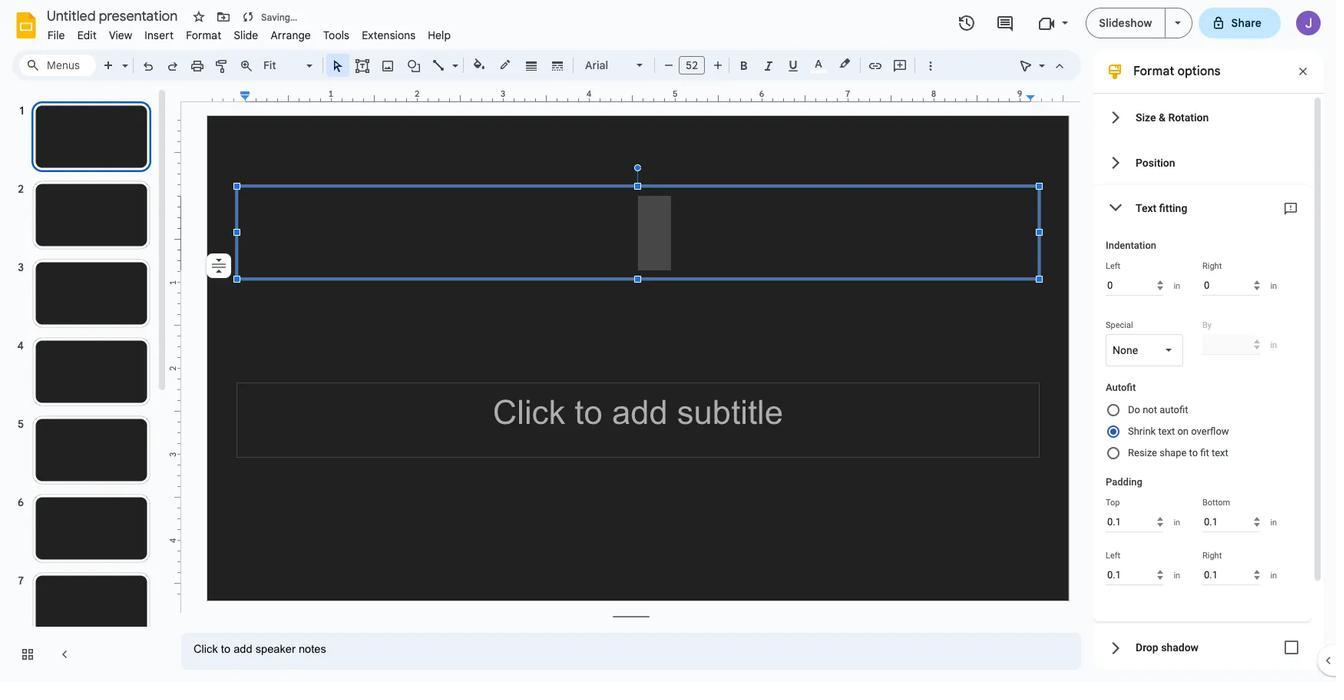 Task type: locate. For each thing, give the bounding box(es) containing it.
do
[[1128, 404, 1141, 416]]

autofit
[[1160, 404, 1189, 416]]

right
[[1203, 261, 1222, 271], [1203, 551, 1222, 561]]

insert image image
[[379, 55, 397, 76]]

none
[[1113, 344, 1138, 356]]

1 right from the top
[[1203, 261, 1222, 271]]

in for left padding, measured in inches. value must be between 0 and 9.0933 text box on the right bottom of the page
[[1174, 570, 1181, 580]]

2 right from the top
[[1203, 551, 1222, 561]]

Resize shape to fit text radio
[[1106, 442, 1301, 464]]

arrange menu item
[[265, 26, 317, 45]]

toggle shadow image
[[1277, 632, 1307, 663]]

menu bar containing file
[[41, 20, 457, 45]]

share
[[1232, 16, 1262, 30]]

text inside radio
[[1159, 426, 1175, 437]]

extensions menu item
[[356, 26, 422, 45]]

shrink text on overflow
[[1128, 426, 1229, 437]]

text fitting tab
[[1094, 185, 1312, 230]]

left margin image
[[208, 90, 250, 101]]

1 vertical spatial format
[[1134, 64, 1175, 79]]

0 vertical spatial text
[[1159, 426, 1175, 437]]

size
[[1136, 111, 1156, 123]]

text color image
[[810, 55, 827, 73]]

rotation
[[1169, 111, 1209, 123]]

Right indent, measured in inches. Value must be between -0.4409 and 8.9933 text field
[[1203, 275, 1261, 296]]

position
[[1136, 156, 1176, 169]]

1 left from the top
[[1106, 261, 1121, 271]]

format
[[186, 28, 222, 42], [1134, 64, 1175, 79]]

0 vertical spatial right
[[1203, 261, 1222, 271]]

options
[[1178, 64, 1221, 79]]

arial
[[585, 58, 608, 72]]

overflow
[[1191, 426, 1229, 437]]

in right left padding, measured in inches. value must be between 0 and 9.0933 text box on the right bottom of the page
[[1174, 570, 1181, 580]]

special
[[1106, 320, 1133, 330]]

text fitting
[[1136, 202, 1188, 214]]

on
[[1178, 426, 1189, 437]]

right up right indent, measured in inches. value must be between -0.4409 and 8.9933 text box
[[1203, 261, 1222, 271]]

in right left indent, measured in inches. value must be between -0.4409 and 8.9933 text field
[[1174, 281, 1181, 291]]

help menu item
[[422, 26, 457, 45]]

in
[[1174, 281, 1181, 291], [1271, 281, 1277, 291], [1271, 340, 1277, 350], [1174, 517, 1181, 527], [1271, 517, 1277, 527], [1174, 570, 1181, 580], [1271, 570, 1277, 580]]

text inside option
[[1212, 447, 1229, 459]]

slideshow button
[[1086, 8, 1166, 38]]

format options application
[[0, 0, 1336, 682]]

left
[[1106, 261, 1121, 271], [1106, 551, 1121, 561]]

Left indent, measured in inches. Value must be between -0.4409 and 8.9933 text field
[[1106, 275, 1164, 296]]

size & rotation tab
[[1094, 94, 1312, 140]]

&
[[1159, 111, 1166, 123]]

Rename text field
[[41, 6, 187, 25]]

text
[[1159, 426, 1175, 437], [1212, 447, 1229, 459]]

Top padding, measured in inches. Value must be between 0 and 0.8524 text field
[[1106, 512, 1164, 532]]

format inside menu item
[[186, 28, 222, 42]]

left up left padding, measured in inches. value must be between 0 and 9.0933 text box on the right bottom of the page
[[1106, 551, 1121, 561]]

in right right indent, measured in inches. value must be between -0.4409 and 8.9933 text box
[[1271, 281, 1277, 291]]

in right right padding, measured in inches. value must be between 0 and 9.0933 text box on the right of the page
[[1271, 570, 1277, 580]]

share button
[[1199, 8, 1281, 38]]

Zoom text field
[[261, 55, 304, 76]]

border weight option
[[523, 55, 540, 76]]

text left on
[[1159, 426, 1175, 437]]

Toggle shadow checkbox
[[1277, 632, 1307, 663]]

new slide with layout image
[[118, 55, 128, 61]]

0 vertical spatial format
[[186, 28, 222, 42]]

in for special indent amount, measured in inches. value must be between 0.01 and 8.9933 text box
[[1271, 340, 1277, 350]]

0 vertical spatial left
[[1106, 261, 1121, 271]]

Zoom field
[[259, 55, 320, 77]]

format options section
[[1094, 50, 1324, 674]]

indentation
[[1106, 240, 1157, 251]]

in right top padding, measured in inches. value must be between 0 and 0.8524 text box
[[1174, 517, 1181, 527]]

drop shadow
[[1136, 641, 1199, 654]]

slideshow
[[1099, 16, 1153, 30]]

shadow
[[1161, 641, 1199, 654]]

format down star option
[[186, 28, 222, 42]]

menu bar
[[41, 20, 457, 45]]

1 vertical spatial left
[[1106, 551, 1121, 561]]

in right bottom padding, measured in inches. value must be between 0 and 0.8524 text field
[[1271, 517, 1277, 527]]

2 left from the top
[[1106, 551, 1121, 561]]

top
[[1106, 498, 1120, 508]]

navigation
[[0, 87, 169, 682]]

format inside section
[[1134, 64, 1175, 79]]

1 vertical spatial right
[[1203, 551, 1222, 561]]

in right special indent amount, measured in inches. value must be between 0.01 and 8.9933 text box
[[1271, 340, 1277, 350]]

border dash option
[[549, 55, 566, 76]]

menu bar banner
[[0, 0, 1336, 682]]

1 horizontal spatial text
[[1212, 447, 1229, 459]]

left for left indent, measured in inches. value must be between -0.4409 and 8.9933 text field
[[1106, 261, 1121, 271]]

format menu item
[[180, 26, 228, 45]]

left down indentation at the right
[[1106, 261, 1121, 271]]

saving…
[[261, 11, 297, 23]]

option
[[207, 253, 231, 278]]

arrange
[[271, 28, 311, 42]]

0 horizontal spatial format
[[186, 28, 222, 42]]

tools
[[323, 28, 350, 42]]

1 horizontal spatial format
[[1134, 64, 1175, 79]]

view
[[109, 28, 132, 42]]

right up right padding, measured in inches. value must be between 0 and 9.0933 text box on the right of the page
[[1203, 551, 1222, 561]]

insert menu item
[[138, 26, 180, 45]]

format left options
[[1134, 64, 1175, 79]]

in for right padding, measured in inches. value must be between 0 and 9.0933 text box on the right of the page
[[1271, 570, 1277, 580]]

padding
[[1106, 476, 1143, 488]]

to
[[1189, 447, 1198, 459]]

0 horizontal spatial text
[[1159, 426, 1175, 437]]

text right fit at the bottom
[[1212, 447, 1229, 459]]

1 vertical spatial text
[[1212, 447, 1229, 459]]

edit
[[77, 28, 97, 42]]

Star checkbox
[[188, 6, 210, 28]]



Task type: vqa. For each thing, say whether or not it's contained in the screenshot.
Text Wrapping Tab
no



Task type: describe. For each thing, give the bounding box(es) containing it.
main toolbar
[[95, 54, 942, 78]]

border color: transparent image
[[497, 55, 514, 75]]

shape
[[1160, 447, 1187, 459]]

fill color: transparent image
[[470, 55, 488, 75]]

Left padding, measured in inches. Value must be between 0 and 9.0933 text field
[[1106, 565, 1164, 585]]

Shrink text on overflow radio
[[1106, 421, 1301, 442]]

text
[[1136, 202, 1157, 214]]

in for left indent, measured in inches. value must be between -0.4409 and 8.9933 text field
[[1174, 281, 1181, 291]]

fitting
[[1159, 202, 1188, 214]]

do not autofit
[[1128, 404, 1189, 416]]

file
[[48, 28, 65, 42]]

bottom
[[1203, 498, 1231, 508]]

saving… button
[[237, 6, 301, 28]]

drop
[[1136, 641, 1159, 654]]

format for format options
[[1134, 64, 1175, 79]]

presentation options image
[[1175, 22, 1181, 25]]

tools menu item
[[317, 26, 356, 45]]

font list. arial selected. option
[[585, 55, 628, 76]]

file menu item
[[41, 26, 71, 45]]

Right padding, measured in inches. Value must be between 0 and 9.0933 text field
[[1203, 565, 1261, 585]]

menu bar inside menu bar banner
[[41, 20, 457, 45]]

none option
[[1113, 343, 1138, 358]]

highlight color image
[[836, 55, 853, 73]]

right for right indent, measured in inches. value must be between -0.4409 and 8.9933 text box
[[1203, 261, 1222, 271]]

slide menu item
[[228, 26, 265, 45]]

shrink
[[1128, 426, 1156, 437]]

in for top padding, measured in inches. value must be between 0 and 0.8524 text box
[[1174, 517, 1181, 527]]

edit menu item
[[71, 26, 103, 45]]

resize shape to fit text
[[1128, 447, 1229, 459]]

extensions
[[362, 28, 416, 42]]

autofit
[[1106, 382, 1136, 393]]

format for format
[[186, 28, 222, 42]]

in for bottom padding, measured in inches. value must be between 0 and 0.8524 text field
[[1271, 517, 1277, 527]]

Bottom padding, measured in inches. Value must be between 0 and 0.8524 text field
[[1203, 512, 1261, 532]]

right margin image
[[1027, 90, 1069, 101]]

mode and view toolbar
[[1014, 50, 1072, 81]]

slide
[[234, 28, 258, 42]]

resize
[[1128, 447, 1157, 459]]

not
[[1143, 404, 1157, 416]]

Special indent amount, measured in inches. Value must be between 0.01 and 8.9933 text field
[[1203, 334, 1261, 355]]

shrink text on overflow image
[[208, 255, 230, 277]]

select line image
[[449, 55, 459, 61]]

navigation inside the format options application
[[0, 87, 169, 682]]

fit
[[1201, 447, 1210, 459]]

position tab
[[1094, 140, 1312, 185]]

help
[[428, 28, 451, 42]]

insert
[[145, 28, 174, 42]]

Font size text field
[[680, 56, 704, 75]]

Do not autofit radio
[[1106, 399, 1301, 421]]

live pointer settings image
[[1035, 55, 1045, 61]]

in for right indent, measured in inches. value must be between -0.4409 and 8.9933 text box
[[1271, 281, 1277, 291]]

shape image
[[405, 55, 423, 76]]

left for left padding, measured in inches. value must be between 0 and 9.0933 text box on the right bottom of the page
[[1106, 551, 1121, 561]]

drop shadow tab
[[1094, 621, 1312, 674]]

view menu item
[[103, 26, 138, 45]]

Font size field
[[679, 56, 711, 78]]

size & rotation
[[1136, 111, 1209, 123]]

right for right padding, measured in inches. value must be between 0 and 9.0933 text box on the right of the page
[[1203, 551, 1222, 561]]

Menus field
[[19, 55, 96, 76]]

auto fit type option group
[[1106, 399, 1301, 470]]

by
[[1203, 320, 1212, 330]]

format options
[[1134, 64, 1221, 79]]



